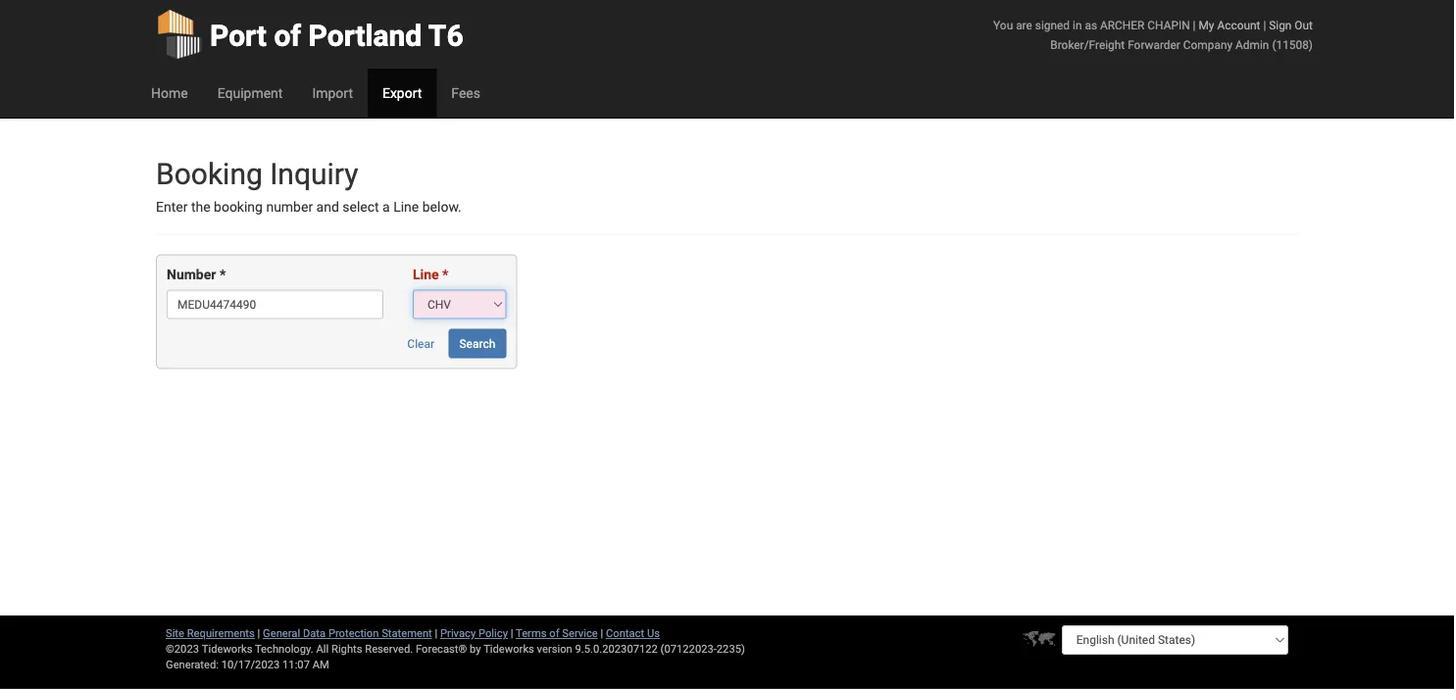 Task type: locate. For each thing, give the bounding box(es) containing it.
of inside site requirements | general data protection statement | privacy policy | terms of service | contact us ©2023 tideworks technology. all rights reserved. forecast® by tideworks version 9.5.0.202307122 (07122023-2235) generated: 10/17/2023 11:07 am
[[549, 627, 560, 640]]

*
[[220, 267, 226, 283], [442, 267, 449, 283]]

0 horizontal spatial of
[[274, 18, 301, 53]]

am
[[313, 659, 329, 671]]

* right number
[[220, 267, 226, 283]]

broker/freight
[[1051, 38, 1125, 51]]

reserved.
[[365, 643, 413, 656]]

fees button
[[437, 69, 495, 118]]

and
[[316, 199, 339, 215]]

by
[[470, 643, 481, 656]]

1 horizontal spatial *
[[442, 267, 449, 283]]

* for number *
[[220, 267, 226, 283]]

fees
[[451, 85, 481, 101]]

import button
[[298, 69, 368, 118]]

1 vertical spatial line
[[413, 267, 439, 283]]

| left my
[[1193, 18, 1196, 32]]

clear button
[[397, 329, 445, 358]]

sign
[[1269, 18, 1292, 32]]

line
[[393, 199, 419, 215], [413, 267, 439, 283]]

inquiry
[[270, 156, 358, 191]]

contact us link
[[606, 627, 660, 640]]

select
[[343, 199, 379, 215]]

0 vertical spatial line
[[393, 199, 419, 215]]

(07122023-
[[661, 643, 717, 656]]

booking
[[156, 156, 263, 191]]

port of portland t6 link
[[156, 0, 463, 69]]

account
[[1217, 18, 1261, 32]]

2 * from the left
[[442, 267, 449, 283]]

clear
[[407, 337, 434, 350]]

of up 'version'
[[549, 627, 560, 640]]

| left general at the left bottom of page
[[257, 627, 260, 640]]

site requirements link
[[166, 627, 255, 640]]

statement
[[382, 627, 432, 640]]

2235)
[[717, 643, 745, 656]]

as
[[1085, 18, 1097, 32]]

sign out link
[[1269, 18, 1313, 32]]

out
[[1295, 18, 1313, 32]]

1 * from the left
[[220, 267, 226, 283]]

forecast®
[[416, 643, 467, 656]]

protection
[[328, 627, 379, 640]]

of
[[274, 18, 301, 53], [549, 627, 560, 640]]

0 horizontal spatial *
[[220, 267, 226, 283]]

1 horizontal spatial of
[[549, 627, 560, 640]]

forwarder
[[1128, 38, 1181, 51]]

export
[[382, 85, 422, 101]]

equipment
[[217, 85, 283, 101]]

number
[[266, 199, 313, 215]]

in
[[1073, 18, 1082, 32]]

you
[[993, 18, 1013, 32]]

number
[[167, 267, 216, 283]]

you are signed in as archer chapin | my account | sign out broker/freight forwarder company admin (11508)
[[993, 18, 1313, 51]]

all
[[316, 643, 329, 656]]

requirements
[[187, 627, 255, 640]]

enter
[[156, 199, 188, 215]]

line right a
[[393, 199, 419, 215]]

my account link
[[1199, 18, 1261, 32]]

admin
[[1236, 38, 1269, 51]]

signed
[[1035, 18, 1070, 32]]

| up "tideworks"
[[511, 627, 513, 640]]

terms of service link
[[516, 627, 598, 640]]

t6
[[428, 18, 463, 53]]

home
[[151, 85, 188, 101]]

general
[[263, 627, 300, 640]]

the
[[191, 199, 210, 215]]

import
[[312, 85, 353, 101]]

| up 9.5.0.202307122
[[601, 627, 603, 640]]

* down "below."
[[442, 267, 449, 283]]

technology.
[[255, 643, 314, 656]]

©2023 tideworks
[[166, 643, 252, 656]]

line up clear button
[[413, 267, 439, 283]]

|
[[1193, 18, 1196, 32], [1263, 18, 1266, 32], [257, 627, 260, 640], [435, 627, 438, 640], [511, 627, 513, 640], [601, 627, 603, 640]]

chapin
[[1148, 18, 1190, 32]]

of right the port
[[274, 18, 301, 53]]

1 vertical spatial of
[[549, 627, 560, 640]]

generated:
[[166, 659, 219, 671]]

tideworks
[[484, 643, 534, 656]]

company
[[1183, 38, 1233, 51]]

us
[[647, 627, 660, 640]]

privacy
[[440, 627, 476, 640]]



Task type: vqa. For each thing, say whether or not it's contained in the screenshot.
GTSC Required Accessory: NONE on the top of the page
no



Task type: describe. For each thing, give the bounding box(es) containing it.
service
[[562, 627, 598, 640]]

10/17/2023
[[221, 659, 280, 671]]

a
[[383, 199, 390, 215]]

general data protection statement link
[[263, 627, 432, 640]]

rights
[[331, 643, 362, 656]]

booking
[[214, 199, 263, 215]]

my
[[1199, 18, 1215, 32]]

terms
[[516, 627, 547, 640]]

(11508)
[[1272, 38, 1313, 51]]

9.5.0.202307122
[[575, 643, 658, 656]]

below.
[[422, 199, 462, 215]]

policy
[[479, 627, 508, 640]]

0 vertical spatial of
[[274, 18, 301, 53]]

are
[[1016, 18, 1032, 32]]

port of portland t6
[[210, 18, 463, 53]]

line *
[[413, 267, 449, 283]]

version
[[537, 643, 572, 656]]

home button
[[136, 69, 203, 118]]

search button
[[449, 329, 506, 358]]

line inside booking inquiry enter the booking number and select a line below.
[[393, 199, 419, 215]]

port
[[210, 18, 267, 53]]

export button
[[368, 69, 437, 118]]

| up 'forecast®'
[[435, 627, 438, 640]]

number *
[[167, 267, 226, 283]]

data
[[303, 627, 326, 640]]

site
[[166, 627, 184, 640]]

Number * text field
[[167, 290, 383, 319]]

contact
[[606, 627, 644, 640]]

| left sign
[[1263, 18, 1266, 32]]

search
[[459, 337, 496, 350]]

equipment button
[[203, 69, 298, 118]]

archer
[[1100, 18, 1145, 32]]

booking inquiry enter the booking number and select a line below.
[[156, 156, 462, 215]]

site requirements | general data protection statement | privacy policy | terms of service | contact us ©2023 tideworks technology. all rights reserved. forecast® by tideworks version 9.5.0.202307122 (07122023-2235) generated: 10/17/2023 11:07 am
[[166, 627, 745, 671]]

* for line *
[[442, 267, 449, 283]]

11:07
[[282, 659, 310, 671]]

privacy policy link
[[440, 627, 508, 640]]

portland
[[308, 18, 422, 53]]



